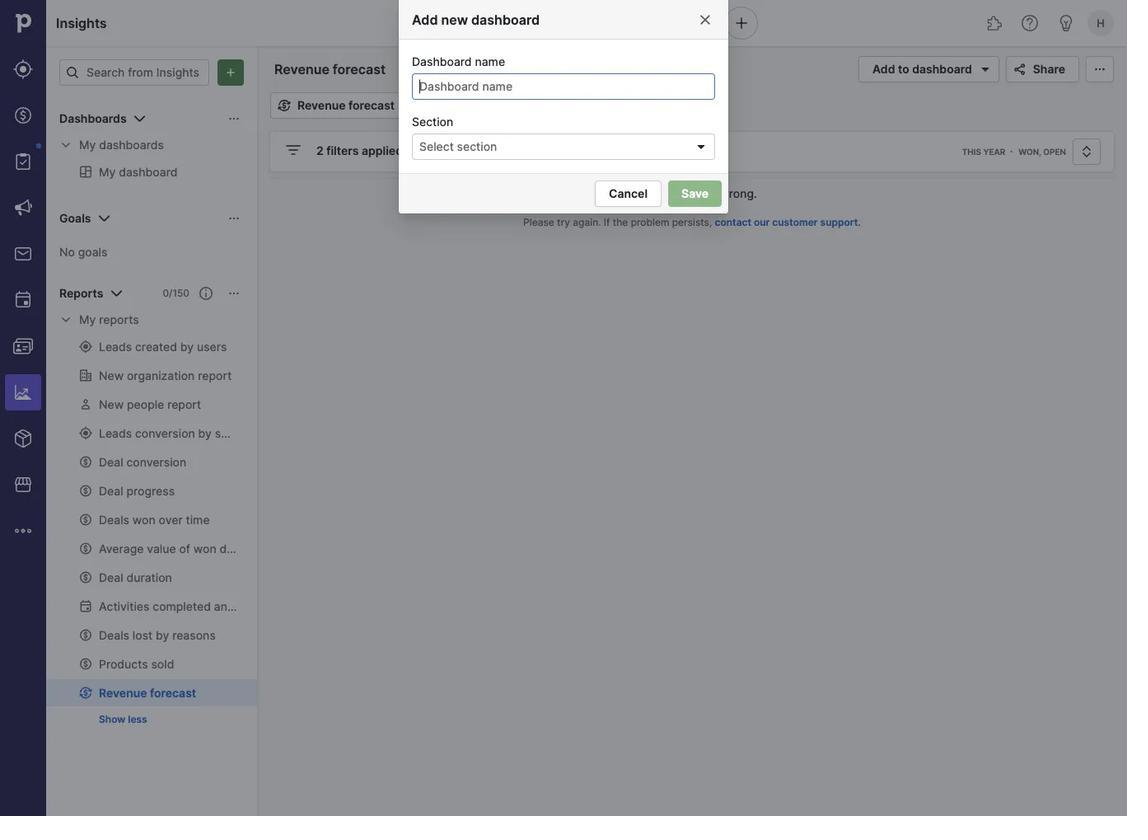 Task type: describe. For each thing, give the bounding box(es) containing it.
activities image
[[13, 290, 33, 310]]

our
[[754, 216, 770, 228]]

revenue forecast
[[298, 99, 395, 113]]

name
[[475, 54, 505, 68]]

Select section field
[[412, 134, 715, 160]]

no
[[59, 245, 75, 259]]

cancel
[[609, 187, 648, 201]]

to
[[898, 62, 910, 76]]

1 vertical spatial reports
[[99, 313, 139, 327]]

sales inbox image
[[13, 244, 33, 264]]

support.
[[821, 216, 861, 228]]

marketplace image
[[13, 475, 33, 495]]

open
[[1044, 147, 1067, 157]]

color primary image right 0/150
[[228, 287, 241, 300]]

add for add new dashboard
[[412, 12, 438, 28]]

Dashboard name text field
[[412, 73, 715, 100]]

add for add to dashboard
[[873, 62, 896, 76]]

new
[[441, 12, 468, 28]]

share
[[1033, 62, 1066, 76]]

no goals
[[59, 245, 108, 259]]

insights image
[[13, 382, 33, 402]]

color secondary image for my reports
[[59, 313, 73, 326]]

color secondary image for my dashboards
[[59, 138, 73, 152]]

goals button
[[46, 205, 257, 232]]

my reports
[[79, 313, 139, 327]]

share button
[[1006, 56, 1080, 82]]

cancel button
[[595, 181, 662, 207]]

dashboard name
[[412, 54, 505, 68]]

color primary image inside revenue forecast button
[[274, 99, 294, 112]]

color primary image left quick add icon
[[699, 13, 712, 26]]

color primary image inside share button
[[1010, 63, 1030, 76]]

show
[[99, 713, 126, 725]]

campaigns image
[[13, 198, 33, 218]]

filters
[[327, 144, 359, 158]]

1 vertical spatial goals
[[78, 245, 108, 259]]

show less
[[99, 713, 147, 725]]

color primary image down the h button
[[1091, 63, 1110, 76]]

applied
[[362, 144, 403, 158]]

problem
[[631, 216, 670, 228]]

less
[[128, 713, 147, 725]]

add to dashboard
[[873, 62, 972, 76]]

home image
[[11, 11, 35, 35]]

dashboard for add new dashboard
[[472, 12, 540, 28]]

customer
[[773, 216, 818, 228]]

0/150
[[163, 287, 190, 299]]

wrong.
[[720, 186, 757, 200]]

save
[[682, 187, 709, 201]]

went
[[690, 186, 717, 200]]

color primary inverted image
[[221, 66, 241, 79]]

dashboard
[[412, 54, 472, 68]]

Revenue forecast field
[[270, 59, 410, 80]]

show less button
[[92, 710, 154, 730]]

won, open
[[1019, 147, 1067, 157]]

Search from Insights text field
[[59, 59, 209, 86]]

this
[[962, 147, 982, 157]]



Task type: vqa. For each thing, say whether or not it's contained in the screenshot.
QUICK ADD image
yes



Task type: locate. For each thing, give the bounding box(es) containing it.
my right color undefined image on the left
[[79, 138, 96, 152]]

0 horizontal spatial dashboard
[[472, 12, 540, 28]]

color primary image left the 2
[[284, 140, 303, 160]]

contact our customer support. link
[[715, 216, 861, 228]]

my for my dashboards
[[79, 138, 96, 152]]

h
[[1097, 16, 1105, 29]]

dashboard for add to dashboard
[[913, 62, 972, 76]]

Search Pipedrive field
[[415, 7, 712, 40]]

color secondary image left my reports
[[59, 313, 73, 326]]

1 vertical spatial dashboards
[[99, 138, 164, 152]]

0 vertical spatial reports
[[59, 286, 103, 300]]

this year
[[962, 147, 1006, 157]]

0 vertical spatial add
[[412, 12, 438, 28]]

color secondary image right color undefined image on the left
[[59, 138, 73, 152]]

deals image
[[13, 106, 33, 125]]

persists,
[[672, 216, 712, 228]]

insights
[[56, 15, 107, 31]]

color primary image up my reports
[[107, 284, 126, 303]]

menu
[[0, 0, 46, 816]]

dashboards down 'dashboards' "button"
[[99, 138, 164, 152]]

color primary image left info icon
[[398, 96, 418, 115]]

please
[[523, 216, 555, 228]]

color primary image up the went
[[695, 140, 708, 153]]

1 vertical spatial my
[[79, 313, 96, 327]]

1 vertical spatial dashboard
[[913, 62, 972, 76]]

color primary image right leads image
[[66, 66, 79, 79]]

dashboard right to
[[913, 62, 972, 76]]

add new dashboard
[[412, 12, 540, 28]]

h button
[[1085, 7, 1118, 40]]

my down no goals
[[79, 313, 96, 327]]

try
[[557, 216, 570, 228]]

forecast
[[349, 99, 395, 113]]

0 vertical spatial goals
[[59, 211, 91, 225]]

my
[[79, 138, 96, 152], [79, 313, 96, 327]]

dashboard
[[472, 12, 540, 28], [913, 62, 972, 76]]

something went wrong.
[[627, 186, 757, 200]]

select
[[420, 140, 454, 154]]

products image
[[13, 429, 33, 448]]

my for my reports
[[79, 313, 96, 327]]

add
[[412, 12, 438, 28], [873, 62, 896, 76]]

goals right no
[[78, 245, 108, 259]]

2 filters applied
[[317, 144, 403, 158]]

dashboards
[[59, 112, 127, 126], [99, 138, 164, 152]]

reports up my reports
[[59, 286, 103, 300]]

section
[[457, 140, 497, 154]]

leads image
[[13, 59, 33, 79]]

dashboard inside add to dashboard button
[[913, 62, 972, 76]]

add to dashboard button
[[859, 56, 1000, 82]]

year
[[984, 147, 1006, 157]]

1 horizontal spatial add
[[873, 62, 896, 76]]

contact
[[715, 216, 752, 228]]

goals inside button
[[59, 211, 91, 225]]

something
[[627, 186, 686, 200]]

color secondary image
[[59, 138, 73, 152], [59, 313, 73, 326]]

2 color secondary image from the top
[[59, 313, 73, 326]]

2
[[317, 144, 324, 158]]

please try again. if the problem persists, contact our customer support.
[[523, 216, 861, 228]]

quick help image
[[1020, 13, 1040, 33]]

goals up no
[[59, 211, 91, 225]]

save button
[[669, 181, 722, 207]]

add left to
[[873, 62, 896, 76]]

revenue
[[298, 99, 346, 113]]

color primary image left share button
[[976, 59, 996, 79]]

more image
[[13, 521, 33, 541]]

dashboards inside 'dashboards' "button"
[[59, 112, 127, 126]]

revenue forecast button
[[270, 92, 422, 119]]

goals
[[59, 211, 91, 225], [78, 245, 108, 259]]

dashboard up name
[[472, 12, 540, 28]]

dashboards button
[[46, 106, 257, 132]]

reports down no goals
[[99, 313, 139, 327]]

color primary image
[[1010, 63, 1030, 76], [274, 99, 294, 112], [130, 109, 150, 129], [228, 112, 241, 125], [94, 209, 114, 228], [228, 212, 241, 225], [199, 287, 213, 300]]

color primary image inside select section popup button
[[695, 140, 708, 153]]

add inside button
[[873, 62, 896, 76]]

1 my from the top
[[79, 138, 96, 152]]

1 vertical spatial color secondary image
[[59, 313, 73, 326]]

my dashboards
[[79, 138, 164, 152]]

if
[[604, 216, 610, 228]]

section
[[412, 115, 454, 129]]

color primary image inside add to dashboard button
[[976, 59, 996, 79]]

again.
[[573, 216, 601, 228]]

0 vertical spatial my
[[79, 138, 96, 152]]

won,
[[1019, 147, 1042, 157]]

select section button
[[412, 134, 715, 160]]

0 vertical spatial dashboard
[[472, 12, 540, 28]]

color primary image inside revenue forecast button
[[398, 96, 418, 115]]

1 horizontal spatial dashboard
[[913, 62, 972, 76]]

reports
[[59, 286, 103, 300], [99, 313, 139, 327]]

contacts image
[[13, 336, 33, 356]]

2 my from the top
[[79, 313, 96, 327]]

sales assistant image
[[1057, 13, 1077, 33]]

color undefined image
[[13, 152, 33, 171]]

quick add image
[[732, 13, 752, 33]]

0 vertical spatial color secondary image
[[59, 138, 73, 152]]

add left new
[[412, 12, 438, 28]]

info image
[[435, 99, 449, 112]]

0 horizontal spatial add
[[412, 12, 438, 28]]

0 vertical spatial dashboards
[[59, 112, 127, 126]]

1 vertical spatial add
[[873, 62, 896, 76]]

color primary image right open
[[1077, 145, 1097, 158]]

1 color secondary image from the top
[[59, 138, 73, 152]]

menu item
[[0, 369, 46, 415]]

dashboards up "my dashboards"
[[59, 112, 127, 126]]

the
[[613, 216, 628, 228]]

select section
[[420, 140, 497, 154]]

color primary image
[[699, 13, 712, 26], [976, 59, 996, 79], [1091, 63, 1110, 76], [66, 66, 79, 79], [398, 96, 418, 115], [284, 140, 303, 160], [695, 140, 708, 153], [1077, 145, 1097, 158], [107, 284, 126, 303], [228, 287, 241, 300]]



